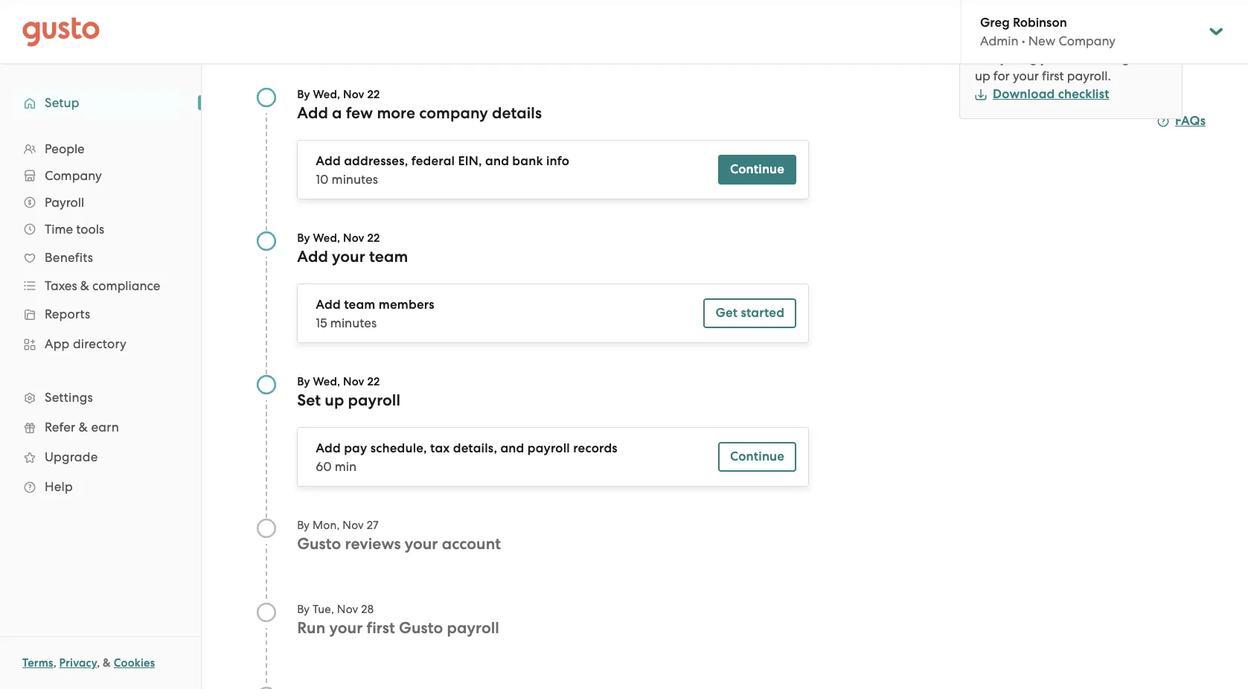 Task type: describe. For each thing, give the bounding box(es) containing it.
set
[[1144, 51, 1161, 65]]

get
[[1122, 51, 1141, 65]]

nov for first
[[337, 603, 358, 616]]

tools
[[76, 222, 104, 237]]

directory
[[73, 336, 127, 351]]

company inside greg robinson admin • new company
[[1059, 33, 1116, 48]]

settings link
[[15, 384, 186, 411]]

and inside add addresses, federal ein, and bank info 10 minutes
[[485, 153, 509, 169]]

download our handy checklist of everything you'll need to get set up for your first payroll.
[[975, 33, 1167, 83]]

60
[[316, 459, 332, 474]]

upgrade link
[[15, 444, 186, 470]]

reviews
[[345, 534, 401, 554]]

reports
[[45, 307, 90, 322]]

compliance
[[92, 278, 160, 293]]

earn
[[91, 420, 119, 435]]

by for run your first gusto payroll
[[297, 603, 310, 616]]

add pay schedule, tax details, and payroll records 60 min
[[316, 441, 618, 474]]

by for gusto reviews your account
[[297, 519, 310, 532]]

company
[[419, 103, 488, 123]]

refer & earn link
[[15, 414, 186, 441]]

details
[[492, 103, 542, 123]]

you'll
[[1041, 51, 1071, 65]]

schedule,
[[370, 441, 427, 456]]

for
[[994, 68, 1010, 83]]

nov for team
[[343, 231, 365, 245]]

checklist inside "download our handy checklist of everything you'll need to get set up for your first payroll."
[[1102, 33, 1152, 48]]

by wed, nov 22 set up payroll
[[297, 375, 400, 410]]

our
[[1039, 33, 1059, 48]]

your inside by wed, nov 22 add your team
[[332, 247, 365, 266]]

mon,
[[313, 519, 340, 532]]

payroll inside by tue, nov 28 run your first gusto payroll
[[447, 619, 499, 638]]

members
[[379, 297, 435, 313]]

team inside add team members 15 minutes
[[344, 297, 376, 313]]

taxes & compliance button
[[15, 272, 186, 299]]

taxes & compliance
[[45, 278, 160, 293]]

get started button
[[704, 298, 797, 328]]

add addresses, federal ein, and bank info 10 minutes
[[316, 153, 570, 187]]

download checklist
[[993, 86, 1109, 102]]

set
[[297, 391, 321, 410]]

add for a
[[316, 153, 341, 169]]

2 vertical spatial &
[[103, 656, 111, 670]]

add inside by wed, nov 22 add your team
[[297, 247, 328, 266]]

greg
[[980, 15, 1010, 31]]

benefits link
[[15, 244, 186, 271]]

refer & earn
[[45, 420, 119, 435]]

tue,
[[313, 603, 334, 616]]

to
[[1107, 51, 1119, 65]]

taxes
[[45, 278, 77, 293]]

people
[[45, 141, 85, 156]]

of
[[1155, 33, 1167, 48]]

time
[[45, 222, 73, 237]]

cookies
[[114, 656, 155, 670]]

addresses,
[[344, 153, 408, 169]]

nov for payroll
[[343, 375, 365, 389]]

reports link
[[15, 301, 186, 327]]

payroll.
[[1067, 68, 1111, 83]]

get
[[716, 305, 738, 321]]

team inside by wed, nov 22 add your team
[[369, 247, 408, 266]]

few
[[346, 103, 373, 123]]

settings
[[45, 390, 93, 405]]

everything
[[975, 51, 1037, 65]]

wed, for up
[[313, 375, 340, 389]]

faqs button
[[1157, 112, 1206, 130]]

gusto inside by tue, nov 28 run your first gusto payroll
[[399, 619, 443, 638]]

setup link
[[15, 89, 186, 116]]

app directory
[[45, 336, 127, 351]]

up inside by wed, nov 22 set up payroll
[[325, 391, 344, 410]]

2 continue button from the top
[[718, 442, 797, 472]]

download checklist link
[[975, 86, 1109, 102]]

app
[[45, 336, 70, 351]]

terms , privacy , & cookies
[[22, 656, 155, 670]]

& for compliance
[[80, 278, 89, 293]]

setup
[[45, 95, 79, 110]]

by wed, nov 22 add a few more company details
[[297, 88, 542, 123]]

add team members 15 minutes
[[316, 297, 435, 330]]

refer
[[45, 420, 75, 435]]

payroll button
[[15, 189, 186, 216]]

•
[[1022, 33, 1025, 48]]

records
[[573, 441, 618, 456]]

minutes inside add team members 15 minutes
[[330, 316, 377, 330]]

time tools button
[[15, 216, 186, 243]]

wed, for a
[[313, 88, 340, 101]]

cookies button
[[114, 654, 155, 672]]

help link
[[15, 473, 186, 500]]

list containing people
[[0, 135, 201, 502]]

add inside "by wed, nov 22 add a few more company details"
[[297, 103, 328, 123]]

27
[[367, 519, 379, 532]]

benefits
[[45, 250, 93, 265]]

a
[[332, 103, 342, 123]]

terms link
[[22, 656, 53, 670]]

22 for few
[[367, 88, 380, 101]]

started
[[741, 305, 785, 321]]

your inside "download our handy checklist of everything you'll need to get set up for your first payroll."
[[1013, 68, 1039, 83]]



Task type: locate. For each thing, give the bounding box(es) containing it.
0 vertical spatial company
[[1059, 33, 1116, 48]]

continue
[[730, 162, 785, 177], [730, 449, 785, 464]]

continue for 1st the continue button from the bottom
[[730, 449, 785, 464]]

payroll
[[45, 195, 84, 210]]

0 vertical spatial payroll
[[348, 391, 400, 410]]

first inside by tue, nov 28 run your first gusto payroll
[[366, 619, 395, 638]]

1 continue button from the top
[[718, 155, 797, 185]]

0 vertical spatial &
[[80, 278, 89, 293]]

0 vertical spatial team
[[369, 247, 408, 266]]

1 horizontal spatial company
[[1059, 33, 1116, 48]]

0 vertical spatial minutes
[[332, 172, 378, 187]]

1 vertical spatial &
[[79, 420, 88, 435]]

1 22 from the top
[[367, 88, 380, 101]]

robinson
[[1013, 15, 1067, 31]]

federal
[[411, 153, 455, 169]]

payroll for and
[[527, 441, 570, 456]]

15
[[316, 316, 327, 330]]

0 horizontal spatial payroll
[[348, 391, 400, 410]]

1 vertical spatial minutes
[[330, 316, 377, 330]]

by tue, nov 28 run your first gusto payroll
[[297, 603, 499, 638]]

by inside by mon, nov 27 gusto reviews your account
[[297, 519, 310, 532]]

add
[[297, 103, 328, 123], [316, 153, 341, 169], [297, 247, 328, 266], [316, 297, 341, 313], [316, 441, 341, 456]]

up left for
[[975, 68, 990, 83]]

0 horizontal spatial first
[[366, 619, 395, 638]]

1 circle blank image from the top
[[256, 518, 277, 539]]

nov
[[343, 88, 365, 101], [343, 231, 365, 245], [343, 375, 365, 389], [343, 519, 364, 532], [337, 603, 358, 616]]

faqs
[[1175, 113, 1206, 129]]

people button
[[15, 135, 186, 162]]

company
[[1059, 33, 1116, 48], [45, 168, 102, 183]]

circle blank image
[[256, 602, 277, 623]]

1 vertical spatial gusto
[[399, 619, 443, 638]]

0 vertical spatial 22
[[367, 88, 380, 101]]

nov for few
[[343, 88, 365, 101]]

wed, up a in the left of the page
[[313, 88, 340, 101]]

by
[[297, 88, 310, 101], [297, 231, 310, 245], [297, 375, 310, 389], [297, 519, 310, 532], [297, 603, 310, 616]]

by inside by tue, nov 28 run your first gusto payroll
[[297, 603, 310, 616]]

nov inside by mon, nov 27 gusto reviews your account
[[343, 519, 364, 532]]

0 vertical spatial wed,
[[313, 88, 340, 101]]

wed, inside by wed, nov 22 set up payroll
[[313, 375, 340, 389]]

help
[[45, 479, 73, 494]]

terms
[[22, 656, 53, 670]]

22 up few
[[367, 88, 380, 101]]

by for set up payroll
[[297, 375, 310, 389]]

add inside add team members 15 minutes
[[316, 297, 341, 313]]

minutes inside add addresses, federal ein, and bank info 10 minutes
[[332, 172, 378, 187]]

5 by from the top
[[297, 603, 310, 616]]

0 vertical spatial continue button
[[718, 155, 797, 185]]

pay
[[344, 441, 367, 456]]

run
[[297, 619, 326, 638]]

wed, inside "by wed, nov 22 add a few more company details"
[[313, 88, 340, 101]]

by inside by wed, nov 22 add your team
[[297, 231, 310, 245]]

0 vertical spatial gusto
[[297, 534, 341, 554]]

home image
[[22, 17, 100, 47]]

,
[[53, 656, 56, 670], [97, 656, 100, 670]]

2 vertical spatial 22
[[367, 375, 380, 389]]

1 horizontal spatial first
[[1042, 68, 1064, 83]]

2 , from the left
[[97, 656, 100, 670]]

time tools
[[45, 222, 104, 237]]

gusto
[[297, 534, 341, 554], [399, 619, 443, 638]]

minutes down "addresses,"
[[332, 172, 378, 187]]

1 vertical spatial and
[[500, 441, 524, 456]]

up
[[975, 68, 990, 83], [325, 391, 344, 410]]

1 vertical spatial team
[[344, 297, 376, 313]]

2 horizontal spatial payroll
[[527, 441, 570, 456]]

info
[[546, 153, 570, 169]]

your right reviews
[[405, 534, 438, 554]]

1 vertical spatial 22
[[367, 231, 380, 245]]

first down 28
[[366, 619, 395, 638]]

by wed, nov 22 add your team
[[297, 231, 408, 266]]

1 vertical spatial circle blank image
[[256, 686, 277, 689]]

1 vertical spatial wed,
[[313, 231, 340, 245]]

& left earn
[[79, 420, 88, 435]]

app directory link
[[15, 330, 186, 357]]

1 vertical spatial continue button
[[718, 442, 797, 472]]

circle blank image
[[256, 518, 277, 539], [256, 686, 277, 689]]

team
[[369, 247, 408, 266], [344, 297, 376, 313]]

0 vertical spatial circle blank image
[[256, 518, 277, 539]]

0 vertical spatial continue
[[730, 162, 785, 177]]

nov inside "by wed, nov 22 add a few more company details"
[[343, 88, 365, 101]]

nov inside by wed, nov 22 set up payroll
[[343, 375, 365, 389]]

2 wed, from the top
[[313, 231, 340, 245]]

your up add team members 15 minutes
[[332, 247, 365, 266]]

& inside dropdown button
[[80, 278, 89, 293]]

1 vertical spatial payroll
[[527, 441, 570, 456]]

by inside by wed, nov 22 set up payroll
[[297, 375, 310, 389]]

0 horizontal spatial ,
[[53, 656, 56, 670]]

payroll for up
[[348, 391, 400, 410]]

1 vertical spatial first
[[366, 619, 395, 638]]

details,
[[453, 441, 497, 456]]

22 down add team members 15 minutes
[[367, 375, 380, 389]]

0 vertical spatial download
[[975, 33, 1036, 48]]

new
[[1029, 33, 1056, 48]]

22 inside by wed, nov 22 set up payroll
[[367, 375, 380, 389]]

22 inside by wed, nov 22 add your team
[[367, 231, 380, 245]]

by for add a few more company details
[[297, 88, 310, 101]]

get started
[[716, 305, 785, 321]]

download
[[975, 33, 1036, 48], [993, 86, 1055, 102]]

download down for
[[993, 86, 1055, 102]]

account
[[442, 534, 501, 554]]

gusto inside by mon, nov 27 gusto reviews your account
[[297, 534, 341, 554]]

4 by from the top
[[297, 519, 310, 532]]

2 circle blank image from the top
[[256, 686, 277, 689]]

3 by from the top
[[297, 375, 310, 389]]

0 vertical spatial and
[[485, 153, 509, 169]]

10
[[316, 172, 329, 187]]

company up "need"
[[1059, 33, 1116, 48]]

0 horizontal spatial up
[[325, 391, 344, 410]]

checklist down payroll.
[[1058, 86, 1109, 102]]

company button
[[15, 162, 186, 189]]

1 vertical spatial checklist
[[1058, 86, 1109, 102]]

up inside "download our handy checklist of everything you'll need to get set up for your first payroll."
[[975, 68, 990, 83]]

28
[[361, 603, 374, 616]]

3 wed, from the top
[[313, 375, 340, 389]]

0 vertical spatial checklist
[[1102, 33, 1152, 48]]

2 vertical spatial payroll
[[447, 619, 499, 638]]

your
[[1013, 68, 1039, 83], [332, 247, 365, 266], [405, 534, 438, 554], [329, 619, 363, 638]]

2 22 from the top
[[367, 231, 380, 245]]

checklist
[[1102, 33, 1152, 48], [1058, 86, 1109, 102]]

privacy link
[[59, 656, 97, 670]]

need
[[1074, 51, 1104, 65]]

22 up members
[[367, 231, 380, 245]]

1 vertical spatial up
[[325, 391, 344, 410]]

company inside dropdown button
[[45, 168, 102, 183]]

2 vertical spatial wed,
[[313, 375, 340, 389]]

1 horizontal spatial ,
[[97, 656, 100, 670]]

add inside add pay schedule, tax details, and payroll records 60 min
[[316, 441, 341, 456]]

first inside "download our handy checklist of everything you'll need to get set up for your first payroll."
[[1042, 68, 1064, 83]]

by for add your team
[[297, 231, 310, 245]]

gusto navigation element
[[0, 64, 201, 525]]

1 horizontal spatial payroll
[[447, 619, 499, 638]]

first
[[1042, 68, 1064, 83], [366, 619, 395, 638]]

1 vertical spatial continue
[[730, 449, 785, 464]]

download inside "download our handy checklist of everything you'll need to get set up for your first payroll."
[[975, 33, 1036, 48]]

wed, for your
[[313, 231, 340, 245]]

2 continue from the top
[[730, 449, 785, 464]]

minutes right 15
[[330, 316, 377, 330]]

2 by from the top
[[297, 231, 310, 245]]

and right details, at the left bottom of the page
[[500, 441, 524, 456]]

22 for team
[[367, 231, 380, 245]]

more
[[377, 103, 415, 123]]

0 horizontal spatial company
[[45, 168, 102, 183]]

your right for
[[1013, 68, 1039, 83]]

upgrade
[[45, 450, 98, 464]]

1 wed, from the top
[[313, 88, 340, 101]]

greg robinson admin • new company
[[980, 15, 1116, 48]]

team up members
[[369, 247, 408, 266]]

nov inside by tue, nov 28 run your first gusto payroll
[[337, 603, 358, 616]]

payroll inside add pay schedule, tax details, and payroll records 60 min
[[527, 441, 570, 456]]

1 horizontal spatial up
[[975, 68, 990, 83]]

payroll inside by wed, nov 22 set up payroll
[[348, 391, 400, 410]]

list
[[0, 135, 201, 502]]

tax
[[430, 441, 450, 456]]

& for earn
[[79, 420, 88, 435]]

first down you'll
[[1042, 68, 1064, 83]]

by inside "by wed, nov 22 add a few more company details"
[[297, 88, 310, 101]]

handy
[[1062, 33, 1099, 48]]

, left cookies button
[[97, 656, 100, 670]]

1 vertical spatial download
[[993, 86, 1055, 102]]

1 by from the top
[[297, 88, 310, 101]]

wed, down "10"
[[313, 231, 340, 245]]

min
[[335, 459, 357, 474]]

privacy
[[59, 656, 97, 670]]

1 vertical spatial company
[[45, 168, 102, 183]]

and
[[485, 153, 509, 169], [500, 441, 524, 456]]

& left cookies button
[[103, 656, 111, 670]]

nov for your
[[343, 519, 364, 532]]

add for up
[[316, 441, 341, 456]]

team left members
[[344, 297, 376, 313]]

add for your
[[316, 297, 341, 313]]

22 for payroll
[[367, 375, 380, 389]]

download for download our handy checklist of everything you'll need to get set up for your first payroll.
[[975, 33, 1036, 48]]

add inside add addresses, federal ein, and bank info 10 minutes
[[316, 153, 341, 169]]

wed, inside by wed, nov 22 add your team
[[313, 231, 340, 245]]

22 inside "by wed, nov 22 add a few more company details"
[[367, 88, 380, 101]]

0 vertical spatial first
[[1042, 68, 1064, 83]]

your inside by tue, nov 28 run your first gusto payroll
[[329, 619, 363, 638]]

by mon, nov 27 gusto reviews your account
[[297, 519, 501, 554]]

minutes
[[332, 172, 378, 187], [330, 316, 377, 330]]

bank
[[512, 153, 543, 169]]

download up everything at the right top of page
[[975, 33, 1036, 48]]

and right ein,
[[485, 153, 509, 169]]

download for download checklist
[[993, 86, 1055, 102]]

ein,
[[458, 153, 482, 169]]

company down people
[[45, 168, 102, 183]]

your inside by mon, nov 27 gusto reviews your account
[[405, 534, 438, 554]]

1 horizontal spatial gusto
[[399, 619, 443, 638]]

checklist up the get
[[1102, 33, 1152, 48]]

0 horizontal spatial gusto
[[297, 534, 341, 554]]

22
[[367, 88, 380, 101], [367, 231, 380, 245], [367, 375, 380, 389]]

& right taxes
[[80, 278, 89, 293]]

0 vertical spatial up
[[975, 68, 990, 83]]

nov inside by wed, nov 22 add your team
[[343, 231, 365, 245]]

3 22 from the top
[[367, 375, 380, 389]]

admin
[[980, 33, 1019, 48]]

and inside add pay schedule, tax details, and payroll records 60 min
[[500, 441, 524, 456]]

up right the set
[[325, 391, 344, 410]]

continue button
[[718, 155, 797, 185], [718, 442, 797, 472]]

1 , from the left
[[53, 656, 56, 670]]

your down 28
[[329, 619, 363, 638]]

wed, up the set
[[313, 375, 340, 389]]

1 continue from the top
[[730, 162, 785, 177]]

, left privacy
[[53, 656, 56, 670]]

continue for 1st the continue button from the top
[[730, 162, 785, 177]]



Task type: vqa. For each thing, say whether or not it's contained in the screenshot.
,
yes



